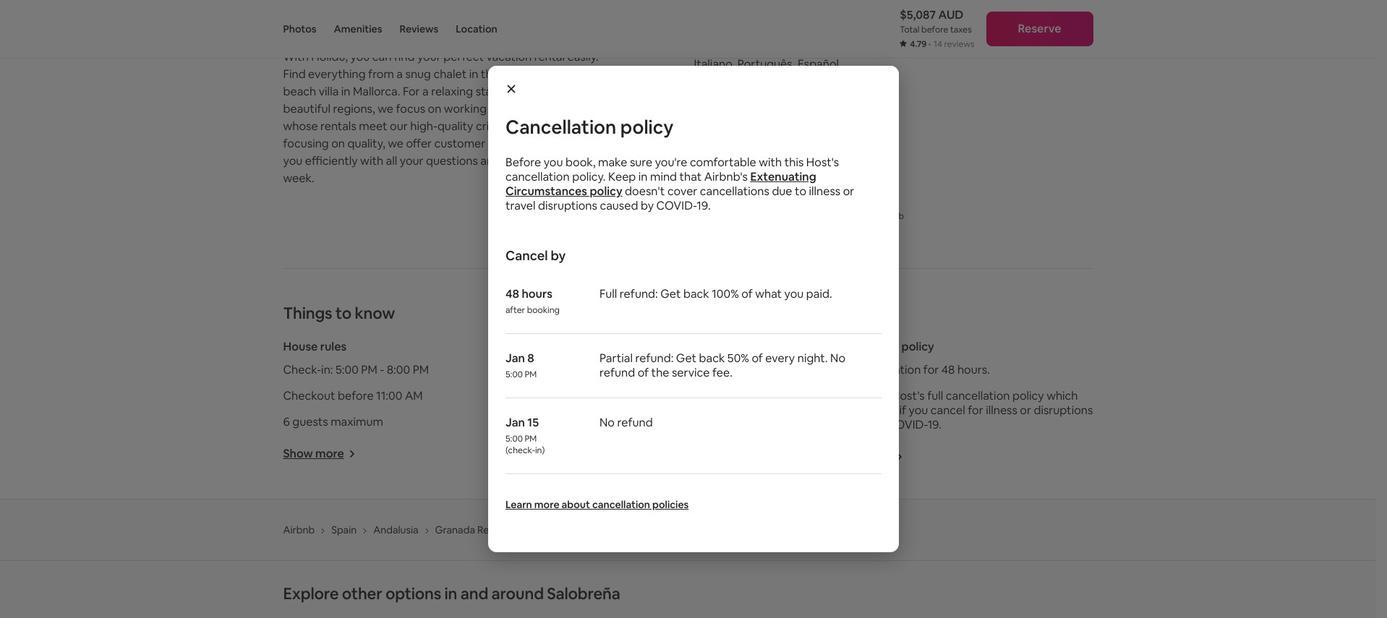 Task type: vqa. For each thing, say whether or not it's contained in the screenshot.
INEGI
no



Task type: describe. For each thing, give the bounding box(es) containing it.
high-
[[410, 119, 437, 134]]

your inside to protect your payment, never transfer money or communicate outside of the airbnb website or app.
[[767, 199, 785, 210]]

get for 50%
[[676, 350, 696, 366]]

cancel by
[[506, 247, 566, 264]]

before
[[506, 154, 541, 170]]

a down find
[[397, 67, 403, 82]]

review the host's full cancellation policy which applies even if you cancel for illness or disruptions caused by covid-19.
[[831, 388, 1093, 432]]

the inside review the host's full cancellation policy which applies even if you cancel for illness or disruptions caused by covid-19.
[[871, 388, 889, 404]]

english,
[[823, 42, 863, 57]]

&
[[595, 339, 603, 354]]

nederlands,
[[757, 42, 821, 57]]

guests
[[292, 414, 328, 430]]

of right 50%
[[752, 350, 763, 366]]

48 inside 48 hours after booking
[[506, 286, 519, 301]]

a down 'rental'
[[541, 67, 547, 82]]

1 vertical spatial and
[[460, 584, 488, 604]]

paid.
[[806, 286, 832, 301]]

of inside to protect your payment, never transfer money or communicate outside of the airbnb website or app.
[[851, 210, 860, 222]]

hours.
[[957, 362, 990, 378]]

1 horizontal spatial with
[[489, 101, 512, 116]]

host
[[759, 156, 785, 171]]

or inside doesn't cover cancellations due to illness or travel disruptions caused by covid-19.
[[843, 183, 854, 199]]

addition
[[531, 119, 575, 134]]

7
[[555, 153, 561, 169]]

explore
[[283, 584, 339, 604]]

you left the can
[[350, 49, 370, 64]]

0 horizontal spatial reported
[[649, 388, 697, 404]]

illness inside review the host's full cancellation policy which applies even if you cancel for illness or disruptions caused by covid-19.
[[986, 403, 1017, 418]]

1 vertical spatial 48
[[941, 362, 955, 378]]

full refund: get back 100% of what you paid.
[[600, 286, 832, 301]]

0 vertical spatial we
[[378, 101, 393, 116]]

verified
[[459, 16, 499, 31]]

or left the app.
[[756, 222, 765, 234]]

jan 15 5:00 pm (check-in)
[[506, 415, 545, 456]]

due
[[772, 183, 792, 199]]

to up europe's
[[527, 67, 539, 82]]

service inside partial refund: get back 50% of every night. no refund of the service fee.
[[672, 365, 710, 380]]

cancellation right the about
[[592, 498, 650, 511]]

or right money
[[752, 210, 761, 222]]

what
[[755, 286, 782, 301]]

location
[[456, 22, 497, 35]]

in right villa
[[341, 84, 350, 99]]

from
[[368, 67, 394, 82]]

pm for jan 15 5:00 pm (check-in)
[[525, 433, 537, 444]]

caused inside doesn't cover cancellations due to illness or travel disruptions caused by covid-19.
[[600, 198, 638, 213]]

of left the what
[[741, 286, 753, 301]]

house rules
[[283, 339, 347, 354]]

things to know
[[283, 303, 395, 323]]

website
[[723, 222, 754, 234]]

airbnb link
[[283, 524, 315, 537]]

the inside to protect your payment, never transfer money or communicate outside of the airbnb website or app.
[[862, 210, 875, 222]]

·
[[929, 38, 931, 50]]

monoxide
[[599, 362, 652, 378]]

full
[[600, 286, 617, 301]]

4.79
[[910, 38, 927, 50]]

alps
[[501, 67, 525, 82]]

cancellation up host's
[[857, 362, 921, 378]]

doesn't cover cancellations due to illness or travel disruptions caused by covid-19.
[[506, 183, 854, 213]]

smoke alarm not reported
[[557, 388, 697, 404]]

(check-
[[506, 444, 535, 456]]

5:00 for 8
[[506, 368, 523, 380]]

partial refund: get back 50% of every night. no refund of the service fee.
[[600, 350, 845, 380]]

0 vertical spatial your
[[417, 49, 441, 64]]

0 horizontal spatial on
[[331, 136, 345, 151]]

know
[[355, 303, 395, 323]]

protect
[[735, 199, 765, 210]]

comfortable
[[690, 154, 756, 170]]

mind
[[650, 169, 677, 184]]

0 horizontal spatial reviews
[[335, 16, 378, 31]]

0 horizontal spatial not
[[628, 388, 646, 404]]

perfect
[[443, 49, 484, 64]]

stay
[[476, 84, 498, 99]]

or inside review the host's full cancellation policy which applies even if you cancel for illness or disruptions caused by covid-19.
[[1020, 403, 1031, 418]]

1 horizontal spatial on
[[428, 101, 441, 116]]

find
[[394, 49, 415, 64]]

disruptions inside doesn't cover cancellations due to illness or travel disruptions caused by covid-19.
[[538, 198, 597, 213]]

show more
[[283, 446, 344, 461]]

to protect your payment, never transfer money or communicate outside of the airbnb website or app.
[[723, 199, 904, 234]]

português,
[[737, 56, 795, 72]]

payment,
[[786, 199, 824, 210]]

show
[[283, 446, 313, 461]]

offer
[[406, 136, 432, 151]]

a right for
[[422, 84, 429, 99]]

free cancellation for 48 hours.
[[831, 362, 990, 378]]

partial
[[600, 350, 633, 366]]

amenities button
[[334, 0, 382, 58]]

that inside with holidu, you can find your perfect vacation rental easily. find everything from a snug chalet in the alps to a dreamlike beach villa in mallorca. for a relaxing stay in europe's most beautiful regions, we focus on working with certified hosts, whose rentals meet our high-quality criteria. in addition to focusing on quality, we offer customer service that supports you efficiently with all your questions and concerns 7 days a week.
[[528, 136, 551, 151]]

in inside before you book, make sure you're comfortable with this host's cancellation policy. keep in mind that airbnb's
[[638, 169, 648, 184]]

money
[[723, 210, 750, 222]]

questions
[[426, 153, 478, 169]]

contact
[[711, 156, 756, 171]]

rental
[[534, 49, 565, 64]]

you're
[[655, 154, 687, 170]]

if
[[899, 403, 906, 418]]

cancellation for cancellation
[[831, 339, 899, 354]]

photos button
[[283, 0, 316, 58]]

days
[[563, 153, 588, 169]]

policy.
[[572, 169, 606, 184]]

vacation
[[486, 49, 532, 64]]

refund: for full
[[620, 286, 658, 301]]

checkout
[[283, 388, 335, 404]]

after
[[506, 304, 525, 316]]

5:00 for 15
[[506, 433, 523, 444]]

other
[[342, 584, 382, 604]]

things
[[283, 303, 332, 323]]

0 vertical spatial not
[[687, 362, 706, 378]]

travel
[[506, 198, 536, 213]]

more for learn
[[534, 498, 559, 511]]

supports
[[553, 136, 601, 151]]

chalet
[[434, 67, 467, 82]]

host's
[[892, 388, 925, 404]]

100%
[[712, 286, 739, 301]]

relaxing
[[431, 84, 473, 99]]

-
[[380, 362, 384, 378]]

covid- inside doesn't cover cancellations due to illness or travel disruptions caused by covid-19.
[[656, 198, 697, 213]]

1 vertical spatial alarm
[[596, 388, 626, 404]]

cancellation policy for you
[[506, 115, 674, 139]]

italiano,
[[694, 56, 735, 72]]

1 vertical spatial before
[[338, 388, 374, 404]]

snug
[[405, 67, 431, 82]]

to left know
[[335, 303, 351, 323]]

that inside before you book, make sure you're comfortable with this host's cancellation policy. keep in mind that airbnb's
[[679, 169, 702, 184]]

criteria.
[[476, 119, 516, 134]]

in)
[[535, 444, 545, 456]]

48 hours after booking
[[506, 286, 560, 316]]

granada region
[[435, 524, 509, 537]]

:
[[752, 42, 754, 57]]

airbnb's
[[704, 169, 748, 184]]

refund inside partial refund: get back 50% of every night. no refund of the service fee.
[[600, 365, 635, 380]]

smoke
[[557, 388, 593, 404]]

can
[[372, 49, 391, 64]]

airbnb inside to protect your payment, never transfer money or communicate outside of the airbnb website or app.
[[877, 210, 904, 222]]

15
[[527, 415, 539, 430]]

1 horizontal spatial reported
[[708, 362, 756, 378]]

19. inside review the host's full cancellation policy which applies even if you cancel for illness or disruptions caused by covid-19.
[[928, 417, 942, 432]]

reserve
[[1018, 21, 1061, 36]]



Task type: locate. For each thing, give the bounding box(es) containing it.
no inside partial refund: get back 50% of every night. no refund of the service fee.
[[830, 350, 845, 366]]

0 horizontal spatial by
[[551, 247, 566, 264]]

policy inside review the host's full cancellation policy which applies even if you cancel for illness or disruptions caused by covid-19.
[[1012, 388, 1044, 404]]

spain link
[[331, 524, 357, 537]]

alarm right monoxide
[[655, 362, 685, 378]]

0 vertical spatial disruptions
[[538, 198, 597, 213]]

cancellation up 7
[[506, 115, 616, 139]]

focusing
[[283, 136, 329, 151]]

andalusia link
[[373, 524, 418, 537]]

19. down full
[[928, 417, 942, 432]]

11:00
[[376, 388, 402, 404]]

0 vertical spatial illness
[[809, 183, 840, 199]]

back inside partial refund: get back 50% of every night. no refund of the service fee.
[[699, 350, 725, 366]]

5:00 up the jan 15 5:00 pm (check-in)
[[506, 368, 523, 380]]

make
[[598, 154, 627, 170]]

2 horizontal spatial by
[[872, 417, 885, 432]]

refund: right the 'full'
[[620, 286, 658, 301]]

get inside partial refund: get back 50% of every night. no refund of the service fee.
[[676, 350, 696, 366]]

applies
[[831, 403, 869, 418]]

that right mind
[[679, 169, 702, 184]]

reported down carbon monoxide alarm not reported
[[649, 388, 697, 404]]

1 vertical spatial by
[[551, 247, 566, 264]]

no down the smoke alarm not reported
[[600, 415, 615, 430]]

on up high-
[[428, 101, 441, 116]]

pm right 8:00
[[413, 362, 429, 378]]

you up week.
[[283, 153, 303, 169]]

jan left 8
[[506, 350, 525, 366]]

48 up 'after'
[[506, 286, 519, 301]]

0 horizontal spatial airbnb
[[283, 524, 315, 537]]

1 vertical spatial on
[[331, 136, 345, 151]]

cancellation inside review the host's full cancellation policy which applies even if you cancel for illness or disruptions caused by covid-19.
[[946, 388, 1010, 404]]

5:00 left in)
[[506, 433, 523, 444]]

identity verified
[[416, 16, 499, 31]]

jan 8 5:00 pm
[[506, 350, 537, 380]]

the inside partial refund: get back 50% of every night. no refund of the service fee.
[[651, 365, 669, 380]]

refund: for partial
[[635, 350, 674, 366]]

0 horizontal spatial disruptions
[[538, 198, 597, 213]]

your down offer at the top left
[[400, 153, 423, 169]]

you inside review the host's full cancellation policy which applies even if you cancel for illness or disruptions caused by covid-19.
[[909, 403, 928, 418]]

1 vertical spatial illness
[[986, 403, 1017, 418]]

0 vertical spatial on
[[428, 101, 441, 116]]

which
[[1047, 388, 1078, 404]]

of up the smoke alarm not reported
[[638, 365, 649, 380]]

0 vertical spatial reported
[[708, 362, 756, 378]]

0 horizontal spatial 19.
[[697, 198, 711, 213]]

1 vertical spatial not
[[628, 388, 646, 404]]

0 vertical spatial covid-
[[656, 198, 697, 213]]

1 horizontal spatial more
[[534, 498, 559, 511]]

back for 50%
[[699, 350, 725, 366]]

maximum
[[331, 414, 383, 430]]

by right cancel
[[551, 247, 566, 264]]

1 vertical spatial refund
[[617, 415, 653, 430]]

and
[[480, 153, 501, 169], [460, 584, 488, 604]]

1 horizontal spatial before
[[921, 24, 948, 35]]

with up criteria.
[[489, 101, 512, 116]]

refund
[[600, 365, 635, 380], [617, 415, 653, 430]]

carbon
[[557, 362, 597, 378]]

pm left -
[[361, 362, 377, 378]]

meet
[[359, 119, 387, 134]]

cancellation inside dialog
[[506, 115, 616, 139]]

1 vertical spatial no
[[600, 415, 615, 430]]

not left fee.
[[687, 362, 706, 378]]

caused down review
[[831, 417, 869, 432]]

in left mind
[[638, 169, 648, 184]]

extenuating circumstances policy
[[506, 169, 816, 199]]

for right the cancel
[[968, 403, 983, 418]]

1 vertical spatial more
[[534, 498, 559, 511]]

pm
[[361, 362, 377, 378], [413, 362, 429, 378], [525, 368, 537, 380], [525, 433, 537, 444]]

español
[[798, 56, 839, 72]]

the left the if
[[871, 388, 889, 404]]

get for 100%
[[660, 286, 681, 301]]

reviews
[[944, 38, 974, 50]]

you left paid.
[[784, 286, 804, 301]]

covid- inside review the host's full cancellation policy which applies even if you cancel for illness or disruptions caused by covid-19.
[[887, 417, 928, 432]]

5:00 for in:
[[336, 362, 359, 378]]

you
[[350, 49, 370, 64], [283, 153, 303, 169], [544, 154, 563, 170], [784, 286, 804, 301], [909, 403, 928, 418]]

outside
[[819, 210, 849, 222]]

not up security camera/recording device
[[628, 388, 646, 404]]

0 vertical spatial 19.
[[697, 198, 711, 213]]

the down "property"
[[651, 365, 669, 380]]

0 vertical spatial and
[[480, 153, 501, 169]]

of
[[851, 210, 860, 222], [741, 286, 753, 301], [752, 350, 763, 366], [638, 365, 649, 380]]

no refund
[[600, 415, 653, 430]]

to inside doesn't cover cancellations due to illness or travel disruptions caused by covid-19.
[[795, 183, 806, 199]]

contact host link
[[694, 147, 802, 182]]

0 vertical spatial jan
[[506, 350, 525, 366]]

cancellation for you
[[506, 115, 616, 139]]

property
[[605, 339, 654, 354]]

languages :
[[694, 42, 757, 57]]

the up stay
[[481, 67, 499, 82]]

1 horizontal spatial no
[[830, 350, 845, 366]]

salobreña
[[547, 584, 620, 604]]

1 vertical spatial refund:
[[635, 350, 674, 366]]

cancellation policy for cancellation
[[831, 339, 934, 354]]

your
[[417, 49, 441, 64], [400, 153, 423, 169], [767, 199, 785, 210]]

pm for jan 8 5:00 pm
[[525, 368, 537, 380]]

0 vertical spatial before
[[921, 24, 948, 35]]

cover
[[667, 183, 697, 199]]

service down criteria.
[[488, 136, 526, 151]]

0 horizontal spatial caused
[[600, 198, 638, 213]]

19. left to
[[697, 198, 711, 213]]

back for 100%
[[683, 286, 709, 301]]

50%
[[727, 350, 749, 366]]

1 vertical spatial covid-
[[887, 417, 928, 432]]

the inside with holidu, you can find your perfect vacation rental easily. find everything from a snug chalet in the alps to a dreamlike beach villa in mallorca. for a relaxing stay in europe's most beautiful regions, we focus on working with certified hosts, whose rentals meet our high-quality criteria. in addition to focusing on quality, we offer customer service that supports you efficiently with all your questions and concerns 7 days a week.
[[481, 67, 499, 82]]

back left 100%
[[683, 286, 709, 301]]

reserve button
[[986, 12, 1093, 46]]

with inside before you book, make sure you're comfortable with this host's cancellation policy. keep in mind that airbnb's
[[759, 154, 782, 170]]

more right the show
[[315, 446, 344, 461]]

1 vertical spatial disruptions
[[1034, 403, 1093, 418]]

19.
[[697, 198, 711, 213], [928, 417, 942, 432]]

focus
[[396, 101, 425, 116]]

airbnb
[[877, 210, 904, 222], [283, 524, 315, 537]]

0 vertical spatial 48
[[506, 286, 519, 301]]

0 vertical spatial by
[[641, 198, 654, 213]]

by inside doesn't cover cancellations due to illness or travel disruptions caused by covid-19.
[[641, 198, 654, 213]]

we
[[378, 101, 393, 116], [388, 136, 403, 151]]

19. inside doesn't cover cancellations due to illness or travel disruptions caused by covid-19.
[[697, 198, 711, 213]]

1 horizontal spatial not
[[687, 362, 706, 378]]

0 horizontal spatial with
[[360, 153, 383, 169]]

and inside with holidu, you can find your perfect vacation rental easily. find everything from a snug chalet in the alps to a dreamlike beach villa in mallorca. for a relaxing stay in europe's most beautiful regions, we focus on working with certified hosts, whose rentals meet our high-quality criteria. in addition to focusing on quality, we offer customer service that supports you efficiently with all your questions and concerns 7 days a week.
[[480, 153, 501, 169]]

you inside before you book, make sure you're comfortable with this host's cancellation policy. keep in mind that airbnb's
[[544, 154, 563, 170]]

0 horizontal spatial cancellation
[[506, 115, 616, 139]]

1 horizontal spatial service
[[672, 365, 710, 380]]

cancellation policy up book,
[[506, 115, 674, 139]]

of right outside
[[851, 210, 860, 222]]

safety
[[557, 339, 592, 354]]

to up payment,
[[795, 183, 806, 199]]

jan left 15
[[506, 415, 525, 430]]

jan for 8
[[506, 350, 525, 366]]

with left this at the top
[[759, 154, 782, 170]]

0 horizontal spatial illness
[[809, 183, 840, 199]]

0 horizontal spatial 48
[[506, 286, 519, 301]]

2 vertical spatial by
[[872, 417, 885, 432]]

5:00 inside jan 8 5:00 pm
[[506, 368, 523, 380]]

a up policy.
[[591, 153, 597, 169]]

illness down hours.
[[986, 403, 1017, 418]]

concerns
[[503, 153, 552, 169]]

rentals
[[320, 119, 356, 134]]

before down 'check-in: 5:00 pm - 8:00 pm'
[[338, 388, 374, 404]]

week.
[[283, 171, 314, 186]]

full
[[927, 388, 943, 404]]

0 horizontal spatial service
[[488, 136, 526, 151]]

and left the before
[[480, 153, 501, 169]]

not
[[687, 362, 706, 378], [628, 388, 646, 404]]

service left fee.
[[672, 365, 710, 380]]

1 horizontal spatial caused
[[831, 417, 869, 432]]

airbnb left spain link
[[283, 524, 315, 537]]

villa
[[319, 84, 339, 99]]

get left 100%
[[660, 286, 681, 301]]

6
[[283, 414, 290, 430]]

alarm down monoxide
[[596, 388, 626, 404]]

1 vertical spatial caused
[[831, 417, 869, 432]]

1 vertical spatial airbnb
[[283, 524, 315, 537]]

by down mind
[[641, 198, 654, 213]]

and left around at the bottom left
[[460, 584, 488, 604]]

doesn't
[[625, 183, 665, 199]]

jan inside jan 8 5:00 pm
[[506, 350, 525, 366]]

1 horizontal spatial airbnb
[[877, 210, 904, 222]]

we down mallorca.
[[378, 101, 393, 116]]

0 vertical spatial caused
[[600, 198, 638, 213]]

by inside review the host's full cancellation policy which applies even if you cancel for illness or disruptions caused by covid-19.
[[872, 417, 885, 432]]

your down due
[[767, 199, 785, 210]]

to down hosts,
[[577, 119, 589, 134]]

1 horizontal spatial covid-
[[887, 417, 928, 432]]

1 vertical spatial reported
[[649, 388, 697, 404]]

0 horizontal spatial for
[[923, 362, 939, 378]]

or up never at top
[[843, 183, 854, 199]]

14
[[934, 38, 942, 50]]

caused inside review the host's full cancellation policy which applies even if you cancel for illness or disruptions caused by covid-19.
[[831, 417, 869, 432]]

2 vertical spatial your
[[767, 199, 785, 210]]

pm inside the jan 15 5:00 pm (check-in)
[[525, 433, 537, 444]]

1 vertical spatial service
[[672, 365, 710, 380]]

no right night.
[[830, 350, 845, 366]]

with
[[283, 49, 309, 64]]

jan for 15
[[506, 415, 525, 430]]

jan inside the jan 15 5:00 pm (check-in)
[[506, 415, 525, 430]]

0 vertical spatial airbnb
[[877, 210, 904, 222]]

0 vertical spatial cancellation policy
[[506, 115, 674, 139]]

1 vertical spatial jan
[[506, 415, 525, 430]]

0 vertical spatial refund:
[[620, 286, 658, 301]]

caused
[[600, 198, 638, 213], [831, 417, 869, 432]]

airbnb right never at top
[[877, 210, 904, 222]]

that up concerns
[[528, 136, 551, 151]]

cancellation policy up free cancellation for 48 hours. at the bottom right of page
[[831, 339, 934, 354]]

0 vertical spatial service
[[488, 136, 526, 151]]

check-in: 5:00 pm - 8:00 pm
[[283, 362, 429, 378]]

0 vertical spatial back
[[683, 286, 709, 301]]

policy up free cancellation for 48 hours. at the bottom right of page
[[902, 339, 934, 354]]

before inside $5,087 aud total before taxes
[[921, 24, 948, 35]]

2,022 reviews
[[303, 16, 378, 31]]

0 horizontal spatial cancellation policy
[[506, 115, 674, 139]]

cancellation policy
[[506, 115, 674, 139], [831, 339, 934, 354]]

pm inside jan 8 5:00 pm
[[525, 368, 537, 380]]

$5,087 aud total before taxes
[[900, 7, 972, 35]]

before up "14"
[[921, 24, 948, 35]]

5:00 right in:
[[336, 362, 359, 378]]

1 horizontal spatial 19.
[[928, 417, 942, 432]]

cancellation policy inside dialog
[[506, 115, 674, 139]]

cancellation down hours.
[[946, 388, 1010, 404]]

working
[[444, 101, 487, 116]]

0 horizontal spatial no
[[600, 415, 615, 430]]

1 vertical spatial back
[[699, 350, 725, 366]]

with down the quality,
[[360, 153, 383, 169]]

refund down the smoke alarm not reported
[[617, 415, 653, 430]]

0 horizontal spatial alarm
[[596, 388, 626, 404]]

1 vertical spatial 19.
[[928, 417, 942, 432]]

refund: inside partial refund: get back 50% of every night. no refund of the service fee.
[[635, 350, 674, 366]]

am
[[405, 388, 423, 404]]

for up full
[[923, 362, 939, 378]]

1 vertical spatial for
[[968, 403, 983, 418]]

by left the if
[[872, 417, 885, 432]]

security
[[557, 414, 601, 430]]

disruptions
[[538, 198, 597, 213], [1034, 403, 1093, 418]]

customer
[[434, 136, 485, 151]]

8:00
[[387, 362, 410, 378]]

with
[[489, 101, 512, 116], [360, 153, 383, 169], [759, 154, 782, 170]]

learn more about cancellation policies link
[[506, 498, 689, 511]]

0 vertical spatial no
[[830, 350, 845, 366]]

1 horizontal spatial reviews
[[400, 22, 438, 35]]

0 horizontal spatial covid-
[[656, 198, 697, 213]]

service inside with holidu, you can find your perfect vacation rental easily. find everything from a snug chalet in the alps to a dreamlike beach villa in mallorca. for a relaxing stay in europe's most beautiful regions, we focus on working with certified hosts, whose rentals meet our high-quality criteria. in addition to focusing on quality, we offer customer service that supports you efficiently with all your questions and concerns 7 days a week.
[[488, 136, 526, 151]]

pm down 8
[[525, 368, 537, 380]]

more right learn
[[534, 498, 559, 511]]

or
[[843, 183, 854, 199], [752, 210, 761, 222], [756, 222, 765, 234], [1020, 403, 1031, 418]]

0 vertical spatial alarm
[[655, 362, 685, 378]]

for
[[403, 84, 420, 99]]

show more button
[[283, 446, 356, 461]]

pm for check-in: 5:00 pm - 8:00 pm
[[361, 362, 377, 378]]

illness inside doesn't cover cancellations due to illness or travel disruptions caused by covid-19.
[[809, 183, 840, 199]]

cancellation down concerns
[[506, 169, 570, 184]]

you right the if
[[909, 403, 928, 418]]

48
[[506, 286, 519, 301], [941, 362, 955, 378]]

0 vertical spatial get
[[660, 286, 681, 301]]

1 vertical spatial get
[[676, 350, 696, 366]]

review
[[831, 388, 869, 404]]

more for show
[[315, 446, 344, 461]]

0 vertical spatial cancellation
[[506, 115, 616, 139]]

reported
[[708, 362, 756, 378], [649, 388, 697, 404]]

illness up never at top
[[809, 183, 840, 199]]

that
[[528, 136, 551, 151], [679, 169, 702, 184]]

0 vertical spatial that
[[528, 136, 551, 151]]

1 horizontal spatial cancellation
[[831, 339, 899, 354]]

0 horizontal spatial before
[[338, 388, 374, 404]]

cancellation policy dialog
[[488, 66, 899, 552]]

granada
[[435, 524, 475, 537]]

1 vertical spatial your
[[400, 153, 423, 169]]

1 horizontal spatial that
[[679, 169, 702, 184]]

0 vertical spatial for
[[923, 362, 939, 378]]

policy up sure
[[620, 115, 674, 139]]

night.
[[797, 350, 828, 366]]

back left 50%
[[699, 350, 725, 366]]

carbon monoxide alarm not reported
[[557, 362, 756, 378]]

2 jan from the top
[[506, 415, 525, 430]]

in down "perfect"
[[469, 67, 478, 82]]

in right stay
[[500, 84, 509, 99]]

in right options
[[444, 584, 457, 604]]

cancellation up free
[[831, 339, 899, 354]]

learn
[[506, 498, 532, 511]]

policy inside extenuating circumstances policy
[[590, 183, 622, 199]]

caused down "keep"
[[600, 198, 638, 213]]

before
[[921, 24, 948, 35], [338, 388, 374, 404]]

languages
[[694, 42, 752, 57]]

1 horizontal spatial by
[[641, 198, 654, 213]]

0 horizontal spatial more
[[315, 446, 344, 461]]

easily.
[[567, 49, 599, 64]]

disruptions inside review the host's full cancellation policy which applies even if you cancel for illness or disruptions caused by covid-19.
[[1034, 403, 1093, 418]]

your up snug
[[417, 49, 441, 64]]

1 vertical spatial that
[[679, 169, 702, 184]]

cancellation inside before you book, make sure you're comfortable with this host's cancellation policy. keep in mind that airbnb's
[[506, 169, 570, 184]]

this
[[784, 154, 804, 170]]

0 vertical spatial refund
[[600, 365, 635, 380]]

0 horizontal spatial that
[[528, 136, 551, 151]]

covid- down host's
[[887, 417, 928, 432]]

refund up the smoke alarm not reported
[[600, 365, 635, 380]]

or left which
[[1020, 403, 1031, 418]]

2 horizontal spatial with
[[759, 154, 782, 170]]

alarm
[[655, 362, 685, 378], [596, 388, 626, 404]]

beach
[[283, 84, 316, 99]]

illness
[[809, 183, 840, 199], [986, 403, 1017, 418]]

1 horizontal spatial illness
[[986, 403, 1017, 418]]

photos
[[283, 22, 316, 35]]

1 horizontal spatial cancellation policy
[[831, 339, 934, 354]]

the right never at top
[[862, 210, 875, 222]]

2,022
[[303, 16, 332, 31]]

1 horizontal spatial 48
[[941, 362, 955, 378]]

1 horizontal spatial for
[[968, 403, 983, 418]]

reviews right 2,022
[[335, 16, 378, 31]]

covid- down mind
[[656, 198, 697, 213]]

1 vertical spatial we
[[388, 136, 403, 151]]

1 vertical spatial cancellation policy
[[831, 339, 934, 354]]

most
[[560, 84, 587, 99]]

more inside the cancellation policy dialog
[[534, 498, 559, 511]]

policy down make on the top left of the page
[[590, 183, 622, 199]]

1 horizontal spatial alarm
[[655, 362, 685, 378]]

we down our on the left top of page
[[388, 136, 403, 151]]

you left days
[[544, 154, 563, 170]]

5:00 inside the jan 15 5:00 pm (check-in)
[[506, 433, 523, 444]]

reported left every
[[708, 362, 756, 378]]

1 jan from the top
[[506, 350, 525, 366]]

48 left hours.
[[941, 362, 955, 378]]

on down rentals
[[331, 136, 345, 151]]

1 vertical spatial cancellation
[[831, 339, 899, 354]]

for inside review the host's full cancellation policy which applies even if you cancel for illness or disruptions caused by covid-19.
[[968, 403, 983, 418]]

pm down 15
[[525, 433, 537, 444]]



